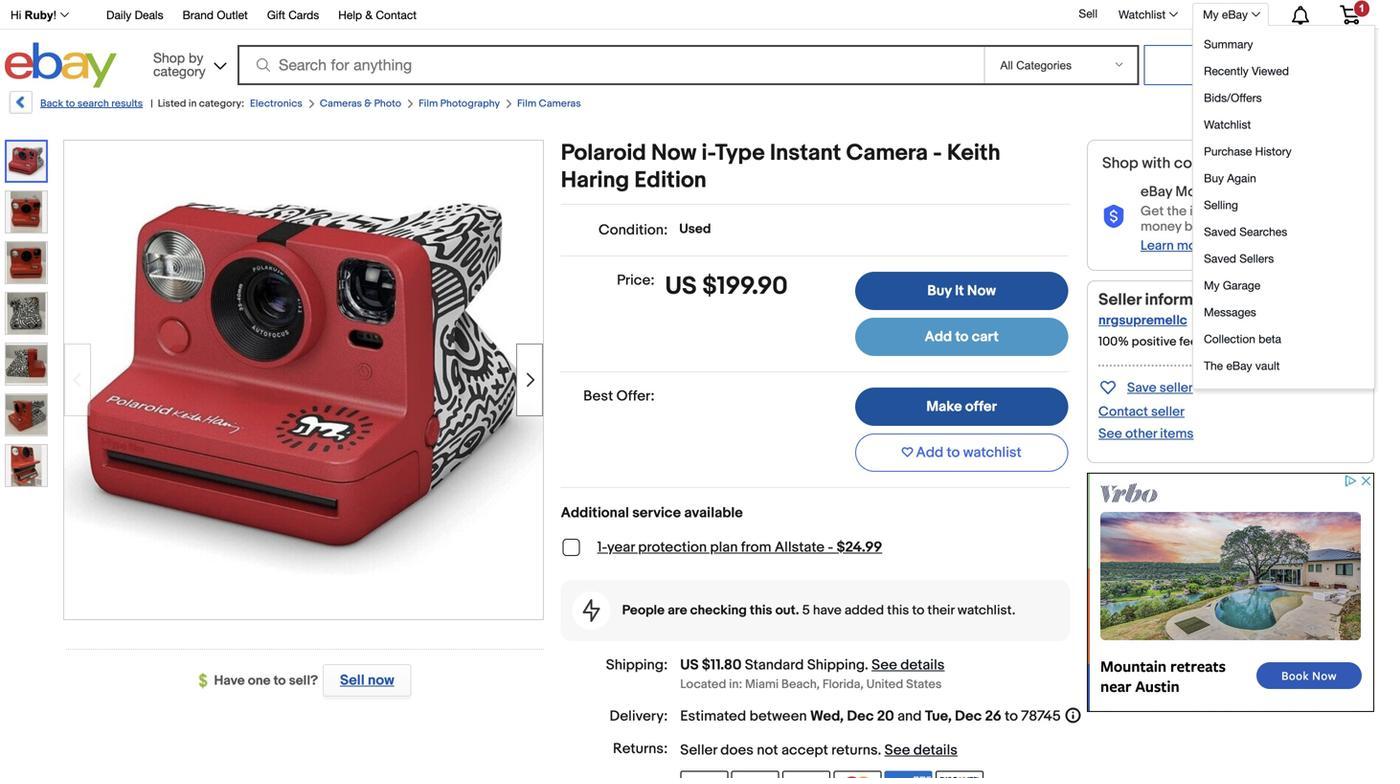 Task type: vqa. For each thing, say whether or not it's contained in the screenshot.
Saved Sellers's Saved
yes



Task type: locate. For each thing, give the bounding box(es) containing it.
summary
[[1204, 37, 1254, 51]]

contact up other
[[1099, 404, 1149, 421]]

add to cart
[[925, 329, 999, 346]]

add left the cart
[[925, 329, 952, 346]]

1 horizontal spatial contact
[[1099, 404, 1149, 421]]

$199.90
[[703, 272, 788, 302]]

$24.99
[[837, 539, 883, 557]]

1 vertical spatial see details link
[[885, 743, 958, 760]]

0 horizontal spatial dec
[[847, 709, 874, 726]]

and
[[898, 709, 922, 726]]

shop by category banner
[[0, 0, 1376, 390]]

us right 'price:'
[[665, 272, 697, 302]]

miami
[[745, 678, 779, 693]]

price:
[[617, 272, 655, 289]]

1 vertical spatial ebay
[[1141, 183, 1173, 201]]

1 horizontal spatial -
[[933, 140, 942, 167]]

2 cameras from the left
[[539, 98, 581, 110]]

53 link
[[1196, 312, 1211, 329]]

polaroid
[[561, 140, 646, 167]]

sell link
[[1071, 7, 1107, 20]]

watchlist link right sell link
[[1108, 3, 1187, 26]]

details inside 'us $11.80 standard shipping . see details located in: miami beach, florida, united states'
[[901, 657, 945, 675]]

see details link up 'american express' 'image' on the right of the page
[[885, 743, 958, 760]]

shop left 'with'
[[1103, 154, 1139, 173]]

with details__icon image left get
[[1103, 205, 1126, 229]]

add to cart link
[[855, 318, 1069, 356]]

cameras left photo
[[320, 98, 362, 110]]

electronics
[[250, 98, 303, 110]]

help & contact
[[338, 8, 417, 22]]

1 vertical spatial now
[[968, 283, 996, 300]]

back.
[[1185, 219, 1218, 235]]

hi
[[11, 9, 21, 22]]

add inside add to cart link
[[925, 329, 952, 346]]

1 vertical spatial saved
[[1204, 252, 1237, 265]]

0 horizontal spatial film
[[419, 98, 438, 110]]

brand outlet link
[[183, 5, 248, 26]]

1 horizontal spatial seller
[[1099, 290, 1142, 310]]

cameras down search for anything "text box"
[[539, 98, 581, 110]]

sell
[[1079, 7, 1098, 20], [340, 673, 365, 690]]

2 vertical spatial ebay
[[1227, 359, 1253, 373]]

0 vertical spatial see details link
[[872, 657, 945, 675]]

& for cameras
[[364, 98, 372, 110]]

tue,
[[925, 709, 952, 726]]

0 horizontal spatial watchlist link
[[1108, 3, 1187, 26]]

20
[[877, 709, 895, 726]]

back to search results
[[40, 98, 143, 110]]

estimated
[[681, 709, 747, 726]]

sell for sell now
[[340, 673, 365, 690]]

camera
[[846, 140, 928, 167]]

sell for sell
[[1079, 7, 1098, 20]]

this left out.
[[750, 603, 773, 619]]

saved inside saved searches link
[[1204, 225, 1237, 239]]

watchlist link
[[1108, 3, 1187, 26], [1200, 111, 1372, 138]]

1 horizontal spatial cameras
[[539, 98, 581, 110]]

save
[[1128, 380, 1157, 397]]

contact inside account navigation
[[376, 8, 417, 22]]

1 vertical spatial sell
[[340, 673, 365, 690]]

film cameras link
[[517, 98, 581, 110]]

buy up selling
[[1204, 171, 1224, 185]]

1 cameras from the left
[[320, 98, 362, 110]]

1 vertical spatial my
[[1204, 279, 1220, 292]]

0 vertical spatial now
[[651, 140, 697, 167]]

this
[[750, 603, 773, 619], [887, 603, 910, 619]]

- inside polaroid now i-type instant camera - keith haring edition
[[933, 140, 942, 167]]

more
[[1177, 238, 1209, 254]]

my up summary
[[1203, 8, 1219, 21]]

watchlist right sell link
[[1119, 8, 1166, 21]]

buy left it
[[928, 283, 952, 300]]

contact
[[376, 8, 417, 22], [1099, 404, 1149, 421]]

see left other
[[1099, 426, 1123, 443]]

one
[[248, 674, 271, 690]]

0 vertical spatial watchlist
[[1119, 8, 1166, 21]]

seller right save
[[1160, 380, 1194, 397]]

0 vertical spatial -
[[933, 140, 942, 167]]

seller up nrgsupremellc link
[[1099, 290, 1142, 310]]

cart
[[972, 329, 999, 346]]

0 horizontal spatial now
[[651, 140, 697, 167]]

available
[[684, 505, 743, 522]]

shop inside shop by category
[[153, 50, 185, 66]]

1 vertical spatial shop
[[1103, 154, 1139, 173]]

see
[[1099, 426, 1123, 443], [872, 657, 898, 675], [885, 743, 911, 760]]

shop by category
[[153, 50, 206, 79]]

1 vertical spatial watchlist
[[1204, 118, 1251, 131]]

. up united
[[865, 657, 869, 675]]

united
[[867, 678, 904, 693]]

watchlist.
[[958, 603, 1016, 619]]

us up located
[[681, 657, 699, 675]]

film right photography
[[517, 98, 537, 110]]

their
[[928, 603, 955, 619]]

1 horizontal spatial with details__icon image
[[1103, 205, 1126, 229]]

protection
[[638, 539, 707, 557]]

electronics link
[[250, 98, 303, 110]]

0 vertical spatial seller
[[1099, 290, 1142, 310]]

26
[[985, 709, 1002, 726]]

saved for saved searches
[[1204, 225, 1237, 239]]

0 vertical spatial with details__icon image
[[1103, 205, 1126, 229]]

5
[[802, 603, 810, 619]]

film photography link
[[419, 98, 500, 110]]

see up 'american express' 'image' on the right of the page
[[885, 743, 911, 760]]

contact right the help
[[376, 8, 417, 22]]

condition:
[[599, 222, 668, 239]]

0 vertical spatial buy
[[1204, 171, 1224, 185]]

1 horizontal spatial .
[[878, 743, 882, 760]]

picture 6 of 7 image
[[6, 395, 47, 436]]

see inside contact seller see other items
[[1099, 426, 1123, 443]]

1 horizontal spatial buy
[[1204, 171, 1224, 185]]

0 horizontal spatial -
[[828, 539, 834, 557]]

shop left by
[[153, 50, 185, 66]]

2 saved from the top
[[1204, 252, 1237, 265]]

1 horizontal spatial back
[[1223, 183, 1255, 201]]

& right the help
[[365, 8, 373, 22]]

in
[[189, 98, 197, 110]]

my garage link
[[1200, 272, 1372, 299]]

seller for seller does not accept returns
[[681, 743, 718, 760]]

0 vertical spatial watchlist link
[[1108, 3, 1187, 26]]

to inside button
[[947, 445, 960, 462]]

my left garage
[[1204, 279, 1220, 292]]

saved up my garage
[[1204, 252, 1237, 265]]

additional service available
[[561, 505, 743, 522]]

saved down you
[[1204, 225, 1237, 239]]

paypal image
[[681, 772, 728, 779]]

in:
[[729, 678, 743, 693]]

this right added
[[887, 603, 910, 619]]

dec left 20
[[847, 709, 874, 726]]

0 horizontal spatial |
[[151, 98, 153, 110]]

1 vertical spatial &
[[364, 98, 372, 110]]

nrgsupremellc
[[1099, 313, 1188, 329]]

us inside 'us $11.80 standard shipping . see details located in: miami beach, florida, united states'
[[681, 657, 699, 675]]

buy inside account navigation
[[1204, 171, 1224, 185]]

film right photo
[[419, 98, 438, 110]]

contact inside contact seller see other items
[[1099, 404, 1149, 421]]

with details__icon image left "people" in the bottom of the page
[[583, 600, 600, 623]]

american express image
[[885, 772, 933, 779]]

service
[[633, 505, 681, 522]]

purchase history link
[[1200, 138, 1372, 165]]

1 vertical spatial -
[[828, 539, 834, 557]]

1 vertical spatial back
[[1223, 183, 1255, 201]]

add for add to cart
[[925, 329, 952, 346]]

ebay inside ebay money back guarantee get the item you ordered or your money back. learn more
[[1141, 183, 1173, 201]]

see up united
[[872, 657, 898, 675]]

the
[[1204, 359, 1224, 373]]

0 horizontal spatial sell
[[340, 673, 365, 690]]

collection
[[1204, 332, 1256, 346]]

allstate
[[775, 539, 825, 557]]

2 dec from the left
[[955, 709, 982, 726]]

0 vertical spatial us
[[665, 272, 697, 302]]

| left listed
[[151, 98, 153, 110]]

with details__icon image inside the us $199.90 main content
[[583, 600, 600, 623]]

additional
[[561, 505, 629, 522]]

0 vertical spatial my
[[1203, 8, 1219, 21]]

1 horizontal spatial now
[[968, 283, 996, 300]]

shipping:
[[606, 657, 668, 675]]

0 vertical spatial .
[[865, 657, 869, 675]]

contact seller link
[[1099, 404, 1185, 421]]

dec left 26
[[955, 709, 982, 726]]

0 horizontal spatial contact
[[376, 8, 417, 22]]

1 vertical spatial watchlist link
[[1200, 111, 1372, 138]]

back left search
[[40, 98, 63, 110]]

& for help
[[365, 8, 373, 22]]

now inside polaroid now i-type instant camera - keith haring edition
[[651, 140, 697, 167]]

ebay up summary
[[1222, 8, 1248, 21]]

watchlist link up history
[[1200, 111, 1372, 138]]

&
[[365, 8, 373, 22], [364, 98, 372, 110]]

0 vertical spatial shop
[[153, 50, 185, 66]]

seller inside contact seller see other items
[[1152, 404, 1185, 421]]

0 vertical spatial sell
[[1079, 7, 1098, 20]]

beta
[[1259, 332, 1282, 346]]

seller inside seller information nrgsupremellc ( 53 ) 100% positive feedback
[[1099, 290, 1142, 310]]

seller inside the us $199.90 main content
[[681, 743, 718, 760]]

us
[[665, 272, 697, 302], [681, 657, 699, 675]]

1 vertical spatial contact
[[1099, 404, 1149, 421]]

0 vertical spatial contact
[[376, 8, 417, 22]]

1 this from the left
[[750, 603, 773, 619]]

1 film from the left
[[419, 98, 438, 110]]

1 horizontal spatial film
[[517, 98, 537, 110]]

1 vertical spatial buy
[[928, 283, 952, 300]]

seller up paypal image
[[681, 743, 718, 760]]

listed
[[158, 98, 186, 110]]

1 horizontal spatial shop
[[1103, 154, 1139, 173]]

back up you
[[1223, 183, 1255, 201]]

sell inside account navigation
[[1079, 7, 1098, 20]]

add inside add to watchlist button
[[916, 445, 944, 462]]

seller up items
[[1152, 404, 1185, 421]]

delivery:
[[610, 709, 668, 726]]

0 vertical spatial back
[[40, 98, 63, 110]]

brand
[[183, 8, 214, 22]]

details down tue,
[[914, 743, 958, 760]]

0 horizontal spatial cameras
[[320, 98, 362, 110]]

1 horizontal spatial |
[[1259, 99, 1262, 115]]

1 vertical spatial seller
[[1152, 404, 1185, 421]]

film
[[419, 98, 438, 110], [517, 98, 537, 110]]

0 vertical spatial ebay
[[1222, 8, 1248, 21]]

0 vertical spatial details
[[901, 657, 945, 675]]

1 horizontal spatial watchlist
[[1204, 118, 1251, 131]]

cameras & photo link
[[320, 98, 402, 110]]

0 vertical spatial add
[[925, 329, 952, 346]]

& left photo
[[364, 98, 372, 110]]

& inside account navigation
[[365, 8, 373, 22]]

2 this from the left
[[887, 603, 910, 619]]

shop by category button
[[145, 43, 231, 84]]

learn
[[1141, 238, 1174, 254]]

standard
[[745, 657, 804, 675]]

see details link up the states
[[872, 657, 945, 675]]

film for film cameras
[[517, 98, 537, 110]]

film photography
[[419, 98, 500, 110]]

buy again
[[1204, 171, 1257, 185]]

. up master card "image"
[[878, 743, 882, 760]]

0 horizontal spatial with details__icon image
[[583, 600, 600, 623]]

film for film photography
[[419, 98, 438, 110]]

none submit inside shop by category 'banner'
[[1144, 45, 1305, 85]]

| right share button
[[1259, 99, 1262, 115]]

dollar sign image
[[199, 674, 214, 690]]

0 horizontal spatial seller
[[681, 743, 718, 760]]

save seller button
[[1099, 376, 1194, 399]]

garage
[[1223, 279, 1261, 292]]

1 horizontal spatial dec
[[955, 709, 982, 726]]

ebay right the
[[1227, 359, 1253, 373]]

are
[[668, 603, 688, 619]]

money
[[1141, 219, 1182, 235]]

1 vertical spatial see
[[872, 657, 898, 675]]

now left the i-
[[651, 140, 697, 167]]

ebay up get
[[1141, 183, 1173, 201]]

seller
[[1160, 380, 1194, 397], [1152, 404, 1185, 421]]

master card image
[[834, 772, 882, 779]]

0 horizontal spatial buy
[[928, 283, 952, 300]]

seller inside button
[[1160, 380, 1194, 397]]

back inside ebay money back guarantee get the item you ordered or your money back. learn more
[[1223, 183, 1255, 201]]

saved searches link
[[1200, 218, 1372, 245]]

to left watchlist
[[947, 445, 960, 462]]

see details link
[[872, 657, 945, 675], [885, 743, 958, 760]]

results
[[111, 98, 143, 110]]

learn more link
[[1141, 238, 1209, 254]]

saved inside saved sellers link
[[1204, 252, 1237, 265]]

0 vertical spatial see
[[1099, 426, 1123, 443]]

2 film from the left
[[517, 98, 537, 110]]

now right it
[[968, 283, 996, 300]]

0 vertical spatial saved
[[1204, 225, 1237, 239]]

watchlist down share button
[[1204, 118, 1251, 131]]

details up the states
[[901, 657, 945, 675]]

buy inside the us $199.90 main content
[[928, 283, 952, 300]]

1 vertical spatial add
[[916, 445, 944, 462]]

us $199.90 main content
[[561, 140, 1083, 779]]

1 horizontal spatial sell
[[1079, 7, 1098, 20]]

with details__icon image
[[1103, 205, 1126, 229], [583, 600, 600, 623]]

back
[[40, 98, 63, 110], [1223, 183, 1255, 201]]

add down make
[[916, 445, 944, 462]]

0 horizontal spatial watchlist
[[1119, 8, 1166, 21]]

- left the $24.99
[[828, 539, 834, 557]]

None submit
[[1144, 45, 1305, 85]]

1 horizontal spatial this
[[887, 603, 910, 619]]

visa image
[[783, 772, 831, 779]]

0 horizontal spatial .
[[865, 657, 869, 675]]

1 vertical spatial with details__icon image
[[583, 600, 600, 623]]

0 horizontal spatial shop
[[153, 50, 185, 66]]

0 horizontal spatial this
[[750, 603, 773, 619]]

gift
[[267, 8, 285, 22]]

account navigation
[[0, 0, 1376, 390]]

sell now
[[340, 673, 394, 690]]

instant
[[770, 140, 841, 167]]

used
[[680, 221, 711, 238]]

1 vertical spatial us
[[681, 657, 699, 675]]

- left keith
[[933, 140, 942, 167]]

0 vertical spatial seller
[[1160, 380, 1194, 397]]

0 vertical spatial &
[[365, 8, 373, 22]]

1 vertical spatial seller
[[681, 743, 718, 760]]

plan
[[710, 539, 738, 557]]

1 saved from the top
[[1204, 225, 1237, 239]]



Task type: describe. For each thing, give the bounding box(es) containing it.
seller for contact
[[1152, 404, 1185, 421]]

collection beta
[[1204, 332, 1282, 346]]

share
[[1214, 98, 1251, 113]]

photography
[[440, 98, 500, 110]]

picture 3 of 7 image
[[6, 242, 47, 284]]

53
[[1196, 312, 1211, 329]]

seller for save
[[1160, 380, 1194, 397]]

checking
[[690, 603, 747, 619]]

daily deals link
[[106, 5, 163, 26]]

picture 4 of 7 image
[[6, 293, 47, 334]]

you
[[1220, 204, 1242, 220]]

seller does not accept returns . see details
[[681, 743, 958, 760]]

us for us $11.80 standard shipping . see details located in: miami beach, florida, united states
[[681, 657, 699, 675]]

messages link
[[1200, 299, 1372, 326]]

your
[[1312, 204, 1338, 220]]

items
[[1161, 426, 1194, 443]]

make
[[927, 399, 962, 416]]

estimated between wed, dec 20 and tue, dec 26 to 78745
[[681, 709, 1061, 726]]

ebay money back guarantee get the item you ordered or your money back. learn more
[[1141, 183, 1338, 254]]

help
[[338, 8, 362, 22]]

(
[[1193, 312, 1196, 329]]

add for add to watchlist
[[916, 445, 944, 462]]

from
[[741, 539, 772, 557]]

or
[[1297, 204, 1309, 220]]

2 vertical spatial see
[[885, 743, 911, 760]]

florida,
[[823, 678, 864, 693]]

with
[[1142, 154, 1171, 173]]

make offer link
[[855, 388, 1069, 426]]

shop with confidence
[[1103, 154, 1255, 173]]

vault
[[1256, 359, 1280, 373]]

i-
[[702, 140, 715, 167]]

- for keith
[[933, 140, 942, 167]]

add to watchlist button
[[855, 434, 1069, 472]]

polaroid now i-type instant camera - keith haring edition - picture 1 of 7 image
[[64, 152, 543, 604]]

ebay for my ebay
[[1222, 8, 1248, 21]]

us for us $199.90
[[665, 272, 697, 302]]

shop for shop with confidence
[[1103, 154, 1139, 173]]

save seller
[[1128, 380, 1194, 397]]

0 horizontal spatial back
[[40, 98, 63, 110]]

share |
[[1214, 98, 1262, 115]]

category:
[[199, 98, 244, 110]]

advertisement region
[[1087, 473, 1375, 713]]

seller for seller information
[[1099, 290, 1142, 310]]

sell now link
[[318, 665, 411, 697]]

buy it now link
[[855, 272, 1069, 310]]

guarantee
[[1258, 183, 1327, 201]]

between
[[750, 709, 807, 726]]

search
[[77, 98, 109, 110]]

see inside 'us $11.80 standard shipping . see details located in: miami beach, florida, united states'
[[872, 657, 898, 675]]

to left search
[[66, 98, 75, 110]]

my ebay
[[1203, 8, 1248, 21]]

the
[[1167, 204, 1187, 220]]

to left the cart
[[956, 329, 969, 346]]

best offer:
[[584, 388, 655, 405]]

positive
[[1132, 335, 1177, 350]]

sellers
[[1240, 252, 1274, 265]]

now
[[368, 673, 394, 690]]

film cameras
[[517, 98, 581, 110]]

1 horizontal spatial watchlist link
[[1200, 111, 1372, 138]]

google pay image
[[732, 772, 780, 779]]

selling link
[[1200, 192, 1372, 218]]

ebay for the ebay vault
[[1227, 359, 1253, 373]]

shop for shop by category
[[153, 50, 185, 66]]

deals
[[135, 8, 163, 22]]

saved for saved sellers
[[1204, 252, 1237, 265]]

my for my ebay
[[1203, 8, 1219, 21]]

recently
[[1204, 64, 1249, 78]]

see other items link
[[1099, 426, 1194, 443]]

located
[[681, 678, 727, 693]]

have one to sell?
[[214, 674, 318, 690]]

type
[[715, 140, 765, 167]]

saved sellers
[[1204, 252, 1274, 265]]

offer:
[[617, 388, 655, 405]]

feedback
[[1180, 335, 1234, 350]]

picture 5 of 7 image
[[6, 344, 47, 385]]

buy again link
[[1200, 165, 1372, 192]]

my for my garage
[[1204, 279, 1220, 292]]

to right one
[[274, 674, 286, 690]]

bids/offers
[[1204, 91, 1262, 104]]

daily deals
[[106, 8, 163, 22]]

to left their
[[913, 603, 925, 619]]

share button
[[1214, 98, 1251, 115]]

seller information nrgsupremellc ( 53 ) 100% positive feedback
[[1099, 290, 1234, 350]]

nrgsupremellc link
[[1099, 313, 1188, 329]]

us $11.80 standard shipping . see details located in: miami beach, florida, united states
[[681, 657, 945, 693]]

picture 1 of 7 image
[[7, 142, 46, 181]]

accept
[[782, 743, 829, 760]]

1
[[1359, 2, 1365, 14]]

money
[[1176, 183, 1220, 201]]

returns
[[832, 743, 878, 760]]

daily
[[106, 8, 131, 22]]

1-year protection plan from allstate - $24.99
[[597, 539, 883, 557]]

- for $24.99
[[828, 539, 834, 557]]

with details__icon image for people are checking this out.
[[583, 600, 600, 623]]

buy for buy it now
[[928, 283, 952, 300]]

contact seller see other items
[[1099, 404, 1194, 443]]

messages
[[1204, 306, 1257, 319]]

1 vertical spatial .
[[878, 743, 882, 760]]

1 vertical spatial details
[[914, 743, 958, 760]]

1 dec from the left
[[847, 709, 874, 726]]

discover image
[[936, 772, 984, 779]]

Search for anything text field
[[240, 47, 981, 83]]

buy for buy again
[[1204, 171, 1224, 185]]

| inside share |
[[1259, 99, 1262, 115]]

with details__icon image for ebay money back guarantee
[[1103, 205, 1126, 229]]

picture 7 of 7 image
[[6, 446, 47, 487]]

year
[[607, 539, 635, 557]]

picture 2 of 7 image
[[6, 192, 47, 233]]

brand outlet
[[183, 8, 248, 22]]

sell?
[[289, 674, 318, 690]]

. inside 'us $11.80 standard shipping . see details located in: miami beach, florida, united states'
[[865, 657, 869, 675]]

category
[[153, 63, 206, 79]]

1 link
[[1329, 0, 1372, 28]]

add to watchlist
[[916, 445, 1022, 462]]

to right 26
[[1005, 709, 1018, 726]]



